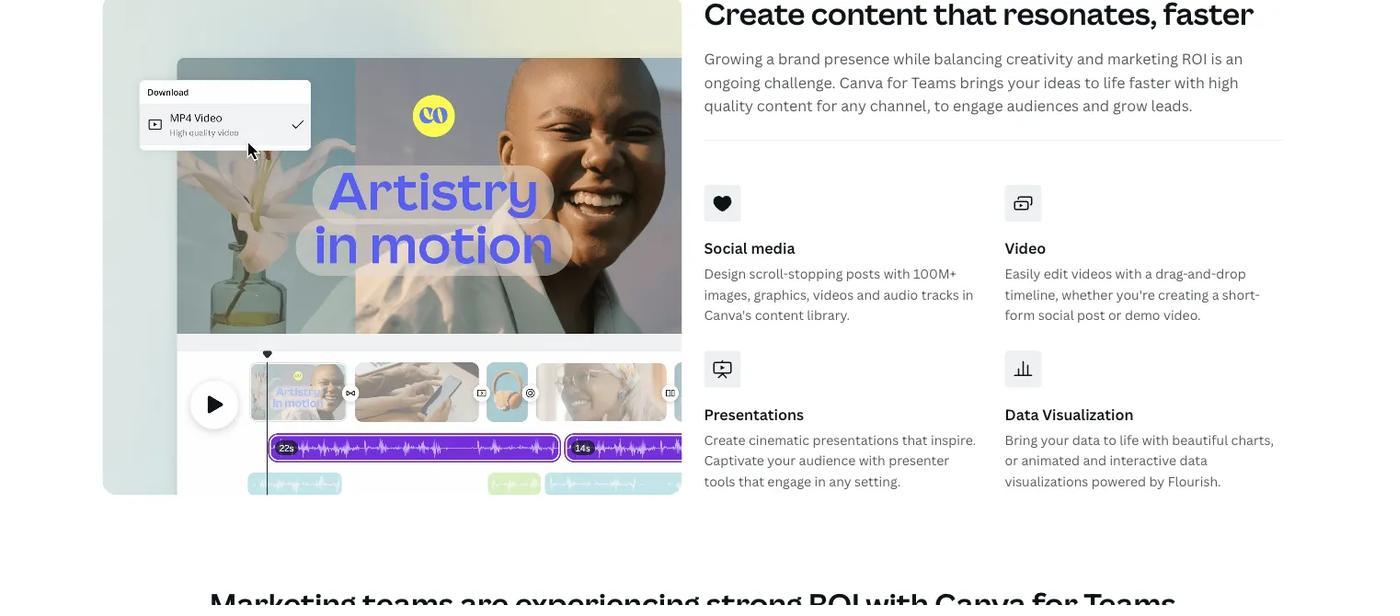 Task type: locate. For each thing, give the bounding box(es) containing it.
0 horizontal spatial for
[[817, 96, 838, 116]]

1 horizontal spatial a
[[1146, 265, 1153, 282]]

with up the interactive
[[1143, 431, 1170, 449]]

and-
[[1188, 265, 1217, 282]]

edit
[[1044, 265, 1069, 282]]

in inside social media design scroll-stopping posts with 100m+ images, graphics, videos and audio tracks in canva's content library.
[[963, 286, 974, 303]]

or inside video easily edit videos with a drag-and-drop timeline, whether you're creating a short- form social post or demo video.
[[1109, 306, 1122, 324]]

videos inside social media design scroll-stopping posts with 100m+ images, graphics, videos and audio tracks in canva's content library.
[[813, 286, 854, 303]]

videos
[[1072, 265, 1113, 282], [813, 286, 854, 303]]

0 vertical spatial or
[[1109, 306, 1122, 324]]

any down canva
[[841, 96, 867, 116]]

0 vertical spatial your
[[1008, 72, 1041, 92]]

1 horizontal spatial for
[[887, 72, 908, 92]]

for
[[887, 72, 908, 92], [817, 96, 838, 116]]

video easily edit videos with a drag-and-drop timeline, whether you're creating a short- form social post or demo video.
[[1005, 238, 1261, 324]]

flourish.
[[1168, 473, 1222, 490]]

0 vertical spatial a
[[767, 49, 775, 69]]

growing a brand presence while balancing creativity and marketing roi is an ongoing challenge. canva for teams brings your ideas to life faster with high quality content for any channel, to engage audiences and grow leads.
[[705, 49, 1244, 116]]

0 horizontal spatial a
[[767, 49, 775, 69]]

0 vertical spatial videos
[[1072, 265, 1113, 282]]

canva
[[840, 72, 884, 92]]

data up flourish.
[[1180, 452, 1208, 469]]

2 horizontal spatial a
[[1213, 286, 1220, 303]]

for down challenge.
[[817, 96, 838, 116]]

presenter
[[889, 452, 950, 469]]

0 vertical spatial any
[[841, 96, 867, 116]]

is
[[1212, 49, 1223, 69]]

100m+
[[914, 265, 957, 282]]

demo
[[1125, 306, 1161, 324]]

a inside growing a brand presence while balancing creativity and marketing roi is an ongoing challenge. canva for teams brings your ideas to life faster with high quality content for any channel, to engage audiences and grow leads.
[[767, 49, 775, 69]]

quality
[[705, 96, 754, 116]]

0 vertical spatial content
[[757, 96, 813, 116]]

content down challenge.
[[757, 96, 813, 116]]

presentations
[[813, 431, 899, 449]]

or right post
[[1109, 306, 1122, 324]]

with inside growing a brand presence while balancing creativity and marketing roi is an ongoing challenge. canva for teams brings your ideas to life faster with high quality content for any channel, to engage audiences and grow leads.
[[1175, 72, 1206, 92]]

with down roi
[[1175, 72, 1206, 92]]

0 vertical spatial in
[[963, 286, 974, 303]]

in down 'audience'
[[815, 473, 826, 490]]

content
[[757, 96, 813, 116], [755, 306, 804, 324]]

your down creativity
[[1008, 72, 1041, 92]]

1 vertical spatial or
[[1005, 452, 1019, 469]]

1 vertical spatial in
[[815, 473, 826, 490]]

bring
[[1005, 431, 1038, 449]]

with inside video easily edit videos with a drag-and-drop timeline, whether you're creating a short- form social post or demo video.
[[1116, 265, 1143, 282]]

2 horizontal spatial your
[[1041, 431, 1070, 449]]

or
[[1109, 306, 1122, 324], [1005, 452, 1019, 469]]

drop
[[1217, 265, 1247, 282]]

1 vertical spatial data
[[1180, 452, 1208, 469]]

a
[[767, 49, 775, 69], [1146, 265, 1153, 282], [1213, 286, 1220, 303]]

0 horizontal spatial to
[[935, 96, 950, 116]]

with up setting. on the bottom right of the page
[[859, 452, 886, 469]]

to down teams
[[935, 96, 950, 116]]

beautiful
[[1173, 431, 1229, 449]]

for up channel,
[[887, 72, 908, 92]]

any
[[841, 96, 867, 116], [829, 473, 852, 490]]

a down and- at the right top of the page
[[1213, 286, 1220, 303]]

ideas
[[1044, 72, 1082, 92]]

life up grow at the right of page
[[1104, 72, 1126, 92]]

1 vertical spatial life
[[1120, 431, 1140, 449]]

1 horizontal spatial your
[[1008, 72, 1041, 92]]

life
[[1104, 72, 1126, 92], [1120, 431, 1140, 449]]

in inside presentations create cinematic presentations that inspire. captivate your audience with presenter tools that engage in any setting.
[[815, 473, 826, 490]]

0 vertical spatial engage
[[953, 96, 1004, 116]]

that
[[902, 431, 928, 449], [739, 473, 765, 490]]

0 horizontal spatial data
[[1073, 431, 1101, 449]]

0 vertical spatial that
[[902, 431, 928, 449]]

to
[[1085, 72, 1100, 92], [935, 96, 950, 116], [1104, 431, 1117, 449]]

content inside social media design scroll-stopping posts with 100m+ images, graphics, videos and audio tracks in canva's content library.
[[755, 306, 804, 324]]

0 vertical spatial to
[[1085, 72, 1100, 92]]

and
[[1078, 49, 1104, 69], [1083, 96, 1110, 116], [857, 286, 881, 303], [1084, 452, 1107, 469]]

your
[[1008, 72, 1041, 92], [1041, 431, 1070, 449], [768, 452, 796, 469]]

1 horizontal spatial videos
[[1072, 265, 1113, 282]]

create
[[705, 431, 746, 449]]

1 horizontal spatial engage
[[953, 96, 1004, 116]]

leads.
[[1152, 96, 1193, 116]]

images,
[[705, 286, 751, 303]]

0 horizontal spatial in
[[815, 473, 826, 490]]

0 horizontal spatial videos
[[813, 286, 854, 303]]

data down visualization
[[1073, 431, 1101, 449]]

media
[[751, 238, 796, 258]]

to right ideas
[[1085, 72, 1100, 92]]

1 vertical spatial for
[[817, 96, 838, 116]]

1 horizontal spatial data
[[1180, 452, 1208, 469]]

2 horizontal spatial to
[[1104, 431, 1117, 449]]

any down 'audience'
[[829, 473, 852, 490]]

graphics,
[[754, 286, 810, 303]]

brand
[[778, 49, 821, 69]]

engage down cinematic
[[768, 473, 812, 490]]

or down bring at the right of page
[[1005, 452, 1019, 469]]

0 horizontal spatial or
[[1005, 452, 1019, 469]]

engage inside growing a brand presence while balancing creativity and marketing roi is an ongoing challenge. canva for teams brings your ideas to life faster with high quality content for any channel, to engage audiences and grow leads.
[[953, 96, 1004, 116]]

a left brand on the top
[[767, 49, 775, 69]]

in
[[963, 286, 974, 303], [815, 473, 826, 490]]

with up you're
[[1116, 265, 1143, 282]]

balancing
[[934, 49, 1003, 69]]

video
[[1005, 238, 1047, 258]]

and down 'posts'
[[857, 286, 881, 303]]

0 vertical spatial life
[[1104, 72, 1126, 92]]

and left grow at the right of page
[[1083, 96, 1110, 116]]

0 horizontal spatial engage
[[768, 473, 812, 490]]

videos up library.
[[813, 286, 854, 303]]

videos inside video easily edit videos with a drag-and-drop timeline, whether you're creating a short- form social post or demo video.
[[1072, 265, 1113, 282]]

that down captivate at the bottom right of the page
[[739, 473, 765, 490]]

grow
[[1114, 96, 1148, 116]]

1 horizontal spatial that
[[902, 431, 928, 449]]

0 vertical spatial data
[[1073, 431, 1101, 449]]

1 vertical spatial content
[[755, 306, 804, 324]]

design
[[705, 265, 747, 282]]

1 vertical spatial engage
[[768, 473, 812, 490]]

1 horizontal spatial in
[[963, 286, 974, 303]]

teams
[[912, 72, 957, 92]]

high
[[1209, 72, 1239, 92]]

your inside presentations create cinematic presentations that inspire. captivate your audience with presenter tools that engage in any setting.
[[768, 452, 796, 469]]

1 vertical spatial any
[[829, 473, 852, 490]]

1 vertical spatial videos
[[813, 286, 854, 303]]

and up ideas
[[1078, 49, 1104, 69]]

with inside data visualization bring your data to life with beautiful charts, or animated and interactive data visualizations powered by flourish.
[[1143, 431, 1170, 449]]

life up the interactive
[[1120, 431, 1140, 449]]

2 vertical spatial to
[[1104, 431, 1117, 449]]

a left drag-
[[1146, 265, 1153, 282]]

0 horizontal spatial your
[[768, 452, 796, 469]]

setting.
[[855, 473, 901, 490]]

ongoing
[[705, 72, 761, 92]]

1 horizontal spatial or
[[1109, 306, 1122, 324]]

while
[[894, 49, 931, 69]]

1 vertical spatial that
[[739, 473, 765, 490]]

stopping
[[789, 265, 843, 282]]

scroll-
[[750, 265, 789, 282]]

2 vertical spatial your
[[768, 452, 796, 469]]

video.
[[1164, 306, 1202, 324]]

your inside growing a brand presence while balancing creativity and marketing roi is an ongoing challenge. canva for teams brings your ideas to life faster with high quality content for any channel, to engage audiences and grow leads.
[[1008, 72, 1041, 92]]

presentations
[[705, 405, 804, 424]]

1 vertical spatial your
[[1041, 431, 1070, 449]]

data
[[1073, 431, 1101, 449], [1180, 452, 1208, 469]]

powered
[[1092, 473, 1147, 490]]

with up audio
[[884, 265, 911, 282]]

your down cinematic
[[768, 452, 796, 469]]

to down visualization
[[1104, 431, 1117, 449]]

engage down brings
[[953, 96, 1004, 116]]

videos up whether on the right
[[1072, 265, 1113, 282]]

drag-
[[1156, 265, 1188, 282]]

engage
[[953, 96, 1004, 116], [768, 473, 812, 490]]

and up powered
[[1084, 452, 1107, 469]]

presence
[[824, 49, 890, 69]]

your inside data visualization bring your data to life with beautiful charts, or animated and interactive data visualizations powered by flourish.
[[1041, 431, 1070, 449]]

2 vertical spatial a
[[1213, 286, 1220, 303]]

content down graphics,
[[755, 306, 804, 324]]

form
[[1005, 306, 1036, 324]]

with
[[1175, 72, 1206, 92], [884, 265, 911, 282], [1116, 265, 1143, 282], [1143, 431, 1170, 449], [859, 452, 886, 469]]

in right tracks
[[963, 286, 974, 303]]

your up animated at the right bottom
[[1041, 431, 1070, 449]]

1 vertical spatial a
[[1146, 265, 1153, 282]]

0 vertical spatial for
[[887, 72, 908, 92]]

createcontentthatresonates image
[[103, 0, 682, 495]]

that up presenter
[[902, 431, 928, 449]]



Task type: describe. For each thing, give the bounding box(es) containing it.
growing
[[705, 49, 763, 69]]

audio
[[884, 286, 919, 303]]

or inside data visualization bring your data to life with beautiful charts, or animated and interactive data visualizations powered by flourish.
[[1005, 452, 1019, 469]]

timeline,
[[1005, 286, 1059, 303]]

data visualization bring your data to life with beautiful charts, or animated and interactive data visualizations powered by flourish.
[[1005, 405, 1275, 490]]

roi
[[1182, 49, 1208, 69]]

to inside data visualization bring your data to life with beautiful charts, or animated and interactive data visualizations powered by flourish.
[[1104, 431, 1117, 449]]

content inside growing a brand presence while balancing creativity and marketing roi is an ongoing challenge. canva for teams brings your ideas to life faster with high quality content for any channel, to engage audiences and grow leads.
[[757, 96, 813, 116]]

any inside presentations create cinematic presentations that inspire. captivate your audience with presenter tools that engage in any setting.
[[829, 473, 852, 490]]

social
[[705, 238, 748, 258]]

with inside presentations create cinematic presentations that inspire. captivate your audience with presenter tools that engage in any setting.
[[859, 452, 886, 469]]

canva's
[[705, 306, 752, 324]]

social
[[1039, 306, 1075, 324]]

life inside growing a brand presence while balancing creativity and marketing roi is an ongoing challenge. canva for teams brings your ideas to life faster with high quality content for any channel, to engage audiences and grow leads.
[[1104, 72, 1126, 92]]

faster
[[1130, 72, 1171, 92]]

an
[[1226, 49, 1244, 69]]

any inside growing a brand presence while balancing creativity and marketing roi is an ongoing challenge. canva for teams brings your ideas to life faster with high quality content for any channel, to engage audiences and grow leads.
[[841, 96, 867, 116]]

brings
[[960, 72, 1005, 92]]

post
[[1078, 306, 1106, 324]]

1 horizontal spatial to
[[1085, 72, 1100, 92]]

animated
[[1022, 452, 1081, 469]]

creativity
[[1007, 49, 1074, 69]]

creating
[[1159, 286, 1210, 303]]

tracks
[[922, 286, 960, 303]]

posts
[[847, 265, 881, 282]]

presentations create cinematic presentations that inspire. captivate your audience with presenter tools that engage in any setting.
[[705, 405, 977, 490]]

and inside data visualization bring your data to life with beautiful charts, or animated and interactive data visualizations powered by flourish.
[[1084, 452, 1107, 469]]

inspire.
[[931, 431, 977, 449]]

whether
[[1062, 286, 1114, 303]]

with inside social media design scroll-stopping posts with 100m+ images, graphics, videos and audio tracks in canva's content library.
[[884, 265, 911, 282]]

in for social media
[[963, 286, 974, 303]]

0 horizontal spatial that
[[739, 473, 765, 490]]

challenge.
[[764, 72, 836, 92]]

channel,
[[870, 96, 931, 116]]

life inside data visualization bring your data to life with beautiful charts, or animated and interactive data visualizations powered by flourish.
[[1120, 431, 1140, 449]]

audience
[[799, 452, 856, 469]]

audiences
[[1007, 96, 1080, 116]]

charts,
[[1232, 431, 1275, 449]]

data
[[1005, 405, 1040, 424]]

visualization
[[1043, 405, 1134, 424]]

engage inside presentations create cinematic presentations that inspire. captivate your audience with presenter tools that engage in any setting.
[[768, 473, 812, 490]]

captivate
[[705, 452, 765, 469]]

marketing
[[1108, 49, 1179, 69]]

interactive
[[1110, 452, 1177, 469]]

tools
[[705, 473, 736, 490]]

library.
[[807, 306, 850, 324]]

1 vertical spatial to
[[935, 96, 950, 116]]

you're
[[1117, 286, 1156, 303]]

visualizations
[[1005, 473, 1089, 490]]

social media design scroll-stopping posts with 100m+ images, graphics, videos and audio tracks in canva's content library.
[[705, 238, 974, 324]]

cinematic
[[749, 431, 810, 449]]

in for presentations
[[815, 473, 826, 490]]

by
[[1150, 473, 1165, 490]]

and inside social media design scroll-stopping posts with 100m+ images, graphics, videos and audio tracks in canva's content library.
[[857, 286, 881, 303]]

easily
[[1005, 265, 1041, 282]]

short-
[[1223, 286, 1261, 303]]



Task type: vqa. For each thing, say whether or not it's contained in the screenshot.
Captivate
yes



